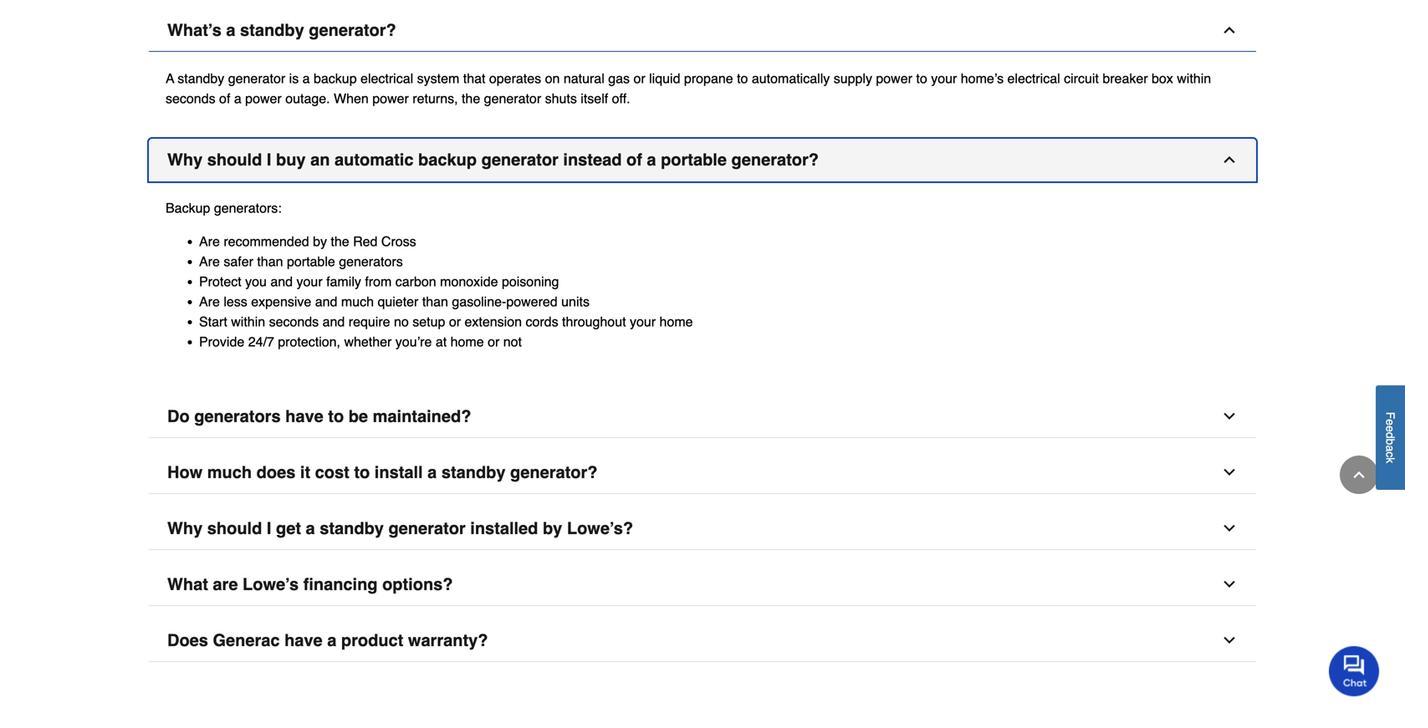 Task type: locate. For each thing, give the bounding box(es) containing it.
1 vertical spatial the
[[331, 234, 349, 249]]

why for why should i get a standby generator installed by lowe's?
[[167, 519, 203, 538]]

backup
[[314, 71, 357, 86], [418, 150, 477, 169]]

seconds down a
[[166, 91, 215, 106]]

chevron down image
[[1221, 520, 1238, 537], [1221, 576, 1238, 593]]

1 horizontal spatial or
[[488, 334, 500, 349]]

0 horizontal spatial much
[[207, 463, 252, 482]]

0 vertical spatial your
[[931, 71, 957, 86]]

generator?
[[309, 20, 396, 40], [731, 150, 819, 169], [510, 463, 598, 482]]

require
[[349, 314, 390, 329]]

are down backup generators:
[[199, 234, 220, 249]]

2 are from the top
[[199, 254, 220, 269]]

cross
[[381, 234, 416, 249]]

your left the family
[[297, 274, 323, 289]]

an
[[310, 150, 330, 169]]

chevron up image
[[1221, 151, 1238, 168], [1351, 467, 1367, 483]]

chevron down image inside how much does it cost to install a standby generator? button
[[1221, 464, 1238, 481]]

or right setup
[[449, 314, 461, 329]]

why should i buy an automatic backup generator instead of a portable generator? button
[[149, 139, 1256, 181]]

24/7
[[248, 334, 274, 349]]

or
[[633, 71, 645, 86], [449, 314, 461, 329], [488, 334, 500, 349]]

breaker
[[1103, 71, 1148, 86]]

chevron up image inside scroll to top element
[[1351, 467, 1367, 483]]

1 vertical spatial i
[[267, 519, 271, 538]]

no
[[394, 314, 409, 329]]

it
[[300, 463, 310, 482]]

within right box at the right top of the page
[[1177, 71, 1211, 86]]

start
[[199, 314, 227, 329]]

1 horizontal spatial by
[[543, 519, 562, 538]]

are up protect
[[199, 254, 220, 269]]

generators
[[339, 254, 403, 269], [194, 407, 281, 426]]

generator? up when
[[309, 20, 396, 40]]

should
[[207, 150, 262, 169], [207, 519, 262, 538]]

why should i get a standby generator installed by lowe's? button
[[149, 508, 1256, 550]]

portable down a standby generator is a backup electrical system that operates on natural gas or liquid propane to automatically supply power to your home's electrical circuit breaker box within seconds of a power outage. when power returns, the generator shuts itself off.
[[661, 150, 727, 169]]

1 chevron down image from the top
[[1221, 408, 1238, 425]]

standby up is on the left top of the page
[[240, 20, 304, 40]]

0 vertical spatial than
[[257, 254, 283, 269]]

outage.
[[285, 91, 330, 106]]

electrical
[[361, 71, 413, 86], [1007, 71, 1060, 86]]

seconds inside are recommended by the red cross are safer than portable generators protect you and your family from carbon monoxide poisoning are less expensive and much quieter than gasoline-powered units start within seconds and require no setup or extension cords throughout your home provide 24/7 protection, whether you're at home or not
[[269, 314, 319, 329]]

should left get
[[207, 519, 262, 538]]

1 vertical spatial chevron down image
[[1221, 464, 1238, 481]]

electrical left circuit on the right top
[[1007, 71, 1060, 86]]

2 why from the top
[[167, 519, 203, 538]]

2 vertical spatial or
[[488, 334, 500, 349]]

a
[[166, 71, 174, 86]]

or inside a standby generator is a backup electrical system that operates on natural gas or liquid propane to automatically supply power to your home's electrical circuit breaker box within seconds of a power outage. when power returns, the generator shuts itself off.
[[633, 71, 645, 86]]

why for why should i buy an automatic backup generator instead of a portable generator?
[[167, 150, 203, 169]]

2 vertical spatial your
[[630, 314, 656, 329]]

to left be
[[328, 407, 344, 426]]

less
[[224, 294, 247, 309]]

1 horizontal spatial of
[[626, 150, 642, 169]]

1 vertical spatial within
[[231, 314, 265, 329]]

0 horizontal spatial seconds
[[166, 91, 215, 106]]

1 horizontal spatial generator?
[[510, 463, 598, 482]]

the
[[462, 91, 480, 106], [331, 234, 349, 249]]

1 vertical spatial why
[[167, 519, 203, 538]]

the left red
[[331, 234, 349, 249]]

operates
[[489, 71, 541, 86]]

of down what's
[[219, 91, 230, 106]]

1 horizontal spatial within
[[1177, 71, 1211, 86]]

natural
[[564, 71, 604, 86]]

0 vertical spatial should
[[207, 150, 262, 169]]

circuit
[[1064, 71, 1099, 86]]

should inside button
[[207, 519, 262, 538]]

0 vertical spatial generator?
[[309, 20, 396, 40]]

1 vertical spatial chevron down image
[[1221, 576, 1238, 593]]

1 horizontal spatial electrical
[[1007, 71, 1060, 86]]

chevron down image inside why should i get a standby generator installed by lowe's? button
[[1221, 520, 1238, 537]]

2 horizontal spatial your
[[931, 71, 957, 86]]

chevron down image inside what are lowe's financing options? button
[[1221, 576, 1238, 593]]

have inside do generators have to be maintained? button
[[285, 407, 323, 426]]

1 horizontal spatial backup
[[418, 150, 477, 169]]

0 vertical spatial by
[[313, 234, 327, 249]]

and up protection,
[[323, 314, 345, 329]]

standby inside a standby generator is a backup electrical system that operates on natural gas or liquid propane to automatically supply power to your home's electrical circuit breaker box within seconds of a power outage. when power returns, the generator shuts itself off.
[[178, 71, 224, 86]]

or right gas
[[633, 71, 645, 86]]

expensive
[[251, 294, 311, 309]]

home
[[660, 314, 693, 329], [450, 334, 484, 349]]

to inside button
[[354, 463, 370, 482]]

e up d
[[1384, 419, 1397, 426]]

standby inside button
[[240, 20, 304, 40]]

2 vertical spatial are
[[199, 294, 220, 309]]

3 chevron down image from the top
[[1221, 632, 1238, 649]]

0 vertical spatial i
[[267, 150, 271, 169]]

generator? up lowe's?
[[510, 463, 598, 482]]

are recommended by the red cross are safer than portable generators protect you and your family from carbon monoxide poisoning are less expensive and much quieter than gasoline-powered units start within seconds and require no setup or extension cords throughout your home provide 24/7 protection, whether you're at home or not
[[199, 234, 693, 349]]

by inside are recommended by the red cross are safer than portable generators protect you and your family from carbon monoxide poisoning are less expensive and much quieter than gasoline-powered units start within seconds and require no setup or extension cords throughout your home provide 24/7 protection, whether you're at home or not
[[313, 234, 327, 249]]

of right instead
[[626, 150, 642, 169]]

1 electrical from the left
[[361, 71, 413, 86]]

1 horizontal spatial the
[[462, 91, 480, 106]]

your left home's
[[931, 71, 957, 86]]

0 vertical spatial chevron down image
[[1221, 520, 1238, 537]]

1 horizontal spatial power
[[372, 91, 409, 106]]

a right get
[[306, 519, 315, 538]]

0 horizontal spatial of
[[219, 91, 230, 106]]

2 horizontal spatial or
[[633, 71, 645, 86]]

much up require at the top of the page
[[341, 294, 374, 309]]

power left outage.
[[245, 91, 282, 106]]

1 vertical spatial or
[[449, 314, 461, 329]]

by left lowe's?
[[543, 519, 562, 538]]

1 vertical spatial generator?
[[731, 150, 819, 169]]

portable inside button
[[661, 150, 727, 169]]

1 vertical spatial are
[[199, 254, 220, 269]]

standby
[[240, 20, 304, 40], [178, 71, 224, 86], [441, 463, 506, 482], [320, 519, 384, 538]]

why up backup
[[167, 150, 203, 169]]

1 horizontal spatial portable
[[661, 150, 727, 169]]

0 horizontal spatial or
[[449, 314, 461, 329]]

a
[[226, 20, 235, 40], [302, 71, 310, 86], [234, 91, 241, 106], [647, 150, 656, 169], [1384, 445, 1397, 452], [427, 463, 437, 482], [306, 519, 315, 538], [327, 631, 336, 650]]

does generac have a product warranty?
[[167, 631, 488, 650]]

2 vertical spatial generator?
[[510, 463, 598, 482]]

1 why from the top
[[167, 150, 203, 169]]

1 vertical spatial generators
[[194, 407, 281, 426]]

do generators have to be maintained?
[[167, 407, 471, 426]]

0 horizontal spatial home
[[450, 334, 484, 349]]

0 horizontal spatial generators
[[194, 407, 281, 426]]

i inside button
[[267, 150, 271, 169]]

to right the propane
[[737, 71, 748, 86]]

within
[[1177, 71, 1211, 86], [231, 314, 265, 329]]

to right "cost"
[[354, 463, 370, 482]]

1 should from the top
[[207, 150, 262, 169]]

1 vertical spatial have
[[284, 631, 323, 650]]

0 vertical spatial backup
[[314, 71, 357, 86]]

1 vertical spatial of
[[626, 150, 642, 169]]

0 horizontal spatial within
[[231, 314, 265, 329]]

why inside button
[[167, 519, 203, 538]]

0 vertical spatial much
[[341, 294, 374, 309]]

0 horizontal spatial power
[[245, 91, 282, 106]]

0 vertical spatial or
[[633, 71, 645, 86]]

0 vertical spatial portable
[[661, 150, 727, 169]]

the inside a standby generator is a backup electrical system that operates on natural gas or liquid propane to automatically supply power to your home's electrical circuit breaker box within seconds of a power outage. when power returns, the generator shuts itself off.
[[462, 91, 480, 106]]

0 horizontal spatial portable
[[287, 254, 335, 269]]

should inside button
[[207, 150, 262, 169]]

a up k at the right bottom of the page
[[1384, 445, 1397, 452]]

0 vertical spatial seconds
[[166, 91, 215, 106]]

seconds
[[166, 91, 215, 106], [269, 314, 319, 329]]

0 horizontal spatial by
[[313, 234, 327, 249]]

i left buy
[[267, 150, 271, 169]]

generator left instead
[[481, 150, 559, 169]]

chevron down image inside do generators have to be maintained? button
[[1221, 408, 1238, 425]]

does generac have a product warranty? button
[[149, 620, 1256, 662]]

are
[[199, 234, 220, 249], [199, 254, 220, 269], [199, 294, 220, 309]]

should up backup generators:
[[207, 150, 262, 169]]

you're
[[395, 334, 432, 349]]

0 vertical spatial chevron down image
[[1221, 408, 1238, 425]]

a left product
[[327, 631, 336, 650]]

generator? down automatically
[[731, 150, 819, 169]]

recommended
[[224, 234, 309, 249]]

home right at
[[450, 334, 484, 349]]

generac
[[213, 631, 280, 650]]

of
[[219, 91, 230, 106], [626, 150, 642, 169]]

what's a standby generator?
[[167, 20, 396, 40]]

and up expensive
[[270, 274, 293, 289]]

0 vertical spatial the
[[462, 91, 480, 106]]

should for buy
[[207, 150, 262, 169]]

have left be
[[285, 407, 323, 426]]

2 horizontal spatial generator?
[[731, 150, 819, 169]]

1 vertical spatial should
[[207, 519, 262, 538]]

standby right a
[[178, 71, 224, 86]]

much right how
[[207, 463, 252, 482]]

generators down red
[[339, 254, 403, 269]]

your inside a standby generator is a backup electrical system that operates on natural gas or liquid propane to automatically supply power to your home's electrical circuit breaker box within seconds of a power outage. when power returns, the generator shuts itself off.
[[931, 71, 957, 86]]

what are lowe's financing options? button
[[149, 564, 1256, 606]]

2 vertical spatial chevron down image
[[1221, 632, 1238, 649]]

home's
[[961, 71, 1004, 86]]

chat invite button image
[[1329, 646, 1380, 697]]

have inside does generac have a product warranty? button
[[284, 631, 323, 650]]

0 vertical spatial why
[[167, 150, 203, 169]]

generator? inside button
[[510, 463, 598, 482]]

safer
[[224, 254, 253, 269]]

1 horizontal spatial chevron up image
[[1351, 467, 1367, 483]]

0 horizontal spatial chevron up image
[[1221, 151, 1238, 168]]

by
[[313, 234, 327, 249], [543, 519, 562, 538]]

1 horizontal spatial home
[[660, 314, 693, 329]]

or left not
[[488, 334, 500, 349]]

by left red
[[313, 234, 327, 249]]

liquid
[[649, 71, 680, 86]]

2 i from the top
[[267, 519, 271, 538]]

have
[[285, 407, 323, 426], [284, 631, 323, 650]]

power right supply
[[876, 71, 912, 86]]

generators inside button
[[194, 407, 281, 426]]

i for get
[[267, 519, 271, 538]]

generator
[[228, 71, 285, 86], [484, 91, 541, 106], [481, 150, 559, 169], [388, 519, 466, 538]]

and down the family
[[315, 294, 337, 309]]

does
[[167, 631, 208, 650]]

your right throughout at top
[[630, 314, 656, 329]]

warranty?
[[408, 631, 488, 650]]

a standby generator is a backup electrical system that operates on natural gas or liquid propane to automatically supply power to your home's electrical circuit breaker box within seconds of a power outage. when power returns, the generator shuts itself off.
[[166, 71, 1211, 106]]

to
[[737, 71, 748, 86], [916, 71, 927, 86], [328, 407, 344, 426], [354, 463, 370, 482]]

chevron down image
[[1221, 408, 1238, 425], [1221, 464, 1238, 481], [1221, 632, 1238, 649]]

seconds down expensive
[[269, 314, 319, 329]]

by inside button
[[543, 519, 562, 538]]

are up "start"
[[199, 294, 220, 309]]

be
[[349, 407, 368, 426]]

backup up when
[[314, 71, 357, 86]]

generators:
[[214, 200, 282, 216]]

chevron down image for do generators have to be maintained?
[[1221, 408, 1238, 425]]

generators right the do
[[194, 407, 281, 426]]

1 vertical spatial seconds
[[269, 314, 319, 329]]

are
[[213, 575, 238, 594]]

product
[[341, 631, 403, 650]]

1 are from the top
[[199, 234, 220, 249]]

1 vertical spatial backup
[[418, 150, 477, 169]]

backup down returns, at the top left of page
[[418, 150, 477, 169]]

your
[[931, 71, 957, 86], [297, 274, 323, 289], [630, 314, 656, 329]]

why down how
[[167, 519, 203, 538]]

i left get
[[267, 519, 271, 538]]

generators inside are recommended by the red cross are safer than portable generators protect you and your family from carbon monoxide poisoning are less expensive and much quieter than gasoline-powered units start within seconds and require no setup or extension cords throughout your home provide 24/7 protection, whether you're at home or not
[[339, 254, 403, 269]]

1 horizontal spatial seconds
[[269, 314, 319, 329]]

0 horizontal spatial the
[[331, 234, 349, 249]]

power right when
[[372, 91, 409, 106]]

generator left is on the left top of the page
[[228, 71, 285, 86]]

0 vertical spatial of
[[219, 91, 230, 106]]

chevron down image inside does generac have a product warranty? button
[[1221, 632, 1238, 649]]

1 horizontal spatial generators
[[339, 254, 403, 269]]

2 should from the top
[[207, 519, 262, 538]]

0 vertical spatial chevron up image
[[1221, 151, 1238, 168]]

1 horizontal spatial much
[[341, 294, 374, 309]]

1 horizontal spatial than
[[422, 294, 448, 309]]

to inside button
[[328, 407, 344, 426]]

0 horizontal spatial electrical
[[361, 71, 413, 86]]

than down the recommended
[[257, 254, 283, 269]]

scroll to top element
[[1340, 456, 1378, 494]]

e up b
[[1384, 426, 1397, 432]]

than up setup
[[422, 294, 448, 309]]

system
[[417, 71, 459, 86]]

2 chevron down image from the top
[[1221, 576, 1238, 593]]

1 vertical spatial your
[[297, 274, 323, 289]]

1 chevron down image from the top
[[1221, 520, 1238, 537]]

what's a standby generator? button
[[149, 9, 1256, 52]]

0 vertical spatial within
[[1177, 71, 1211, 86]]

portable up the family
[[287, 254, 335, 269]]

not
[[503, 334, 522, 349]]

1 e from the top
[[1384, 419, 1397, 426]]

0 horizontal spatial backup
[[314, 71, 357, 86]]

and
[[270, 274, 293, 289], [315, 294, 337, 309], [323, 314, 345, 329]]

0 vertical spatial are
[[199, 234, 220, 249]]

i inside button
[[267, 519, 271, 538]]

d
[[1384, 432, 1397, 439]]

1 vertical spatial chevron up image
[[1351, 467, 1367, 483]]

have down the what are lowe's financing options?
[[284, 631, 323, 650]]

0 vertical spatial have
[[285, 407, 323, 426]]

3 are from the top
[[199, 294, 220, 309]]

0 horizontal spatial than
[[257, 254, 283, 269]]

of inside a standby generator is a backup electrical system that operates on natural gas or liquid propane to automatically supply power to your home's electrical circuit breaker box within seconds of a power outage. when power returns, the generator shuts itself off.
[[219, 91, 230, 106]]

1 vertical spatial much
[[207, 463, 252, 482]]

1 vertical spatial by
[[543, 519, 562, 538]]

0 vertical spatial home
[[660, 314, 693, 329]]

why inside button
[[167, 150, 203, 169]]

2 chevron down image from the top
[[1221, 464, 1238, 481]]

generator down the operates at the left top
[[484, 91, 541, 106]]

than
[[257, 254, 283, 269], [422, 294, 448, 309]]

generator up options?
[[388, 519, 466, 538]]

0 vertical spatial generators
[[339, 254, 403, 269]]

from
[[365, 274, 392, 289]]

have for generators
[[285, 407, 323, 426]]

power
[[876, 71, 912, 86], [245, 91, 282, 106], [372, 91, 409, 106]]

0 horizontal spatial generator?
[[309, 20, 396, 40]]

the down that
[[462, 91, 480, 106]]

1 vertical spatial portable
[[287, 254, 335, 269]]

electrical up when
[[361, 71, 413, 86]]

1 i from the top
[[267, 150, 271, 169]]

home right throughout at top
[[660, 314, 693, 329]]

within down less
[[231, 314, 265, 329]]



Task type: describe. For each thing, give the bounding box(es) containing it.
k
[[1384, 458, 1397, 464]]

much inside are recommended by the red cross are safer than portable generators protect you and your family from carbon monoxide poisoning are less expensive and much quieter than gasoline-powered units start within seconds and require no setup or extension cords throughout your home provide 24/7 protection, whether you're at home or not
[[341, 294, 374, 309]]

provide
[[199, 334, 244, 349]]

a right install
[[427, 463, 437, 482]]

chevron down image for does generac have a product warranty?
[[1221, 632, 1238, 649]]

standby up 'financing'
[[320, 519, 384, 538]]

that
[[463, 71, 485, 86]]

instead
[[563, 150, 622, 169]]

backup
[[166, 200, 210, 216]]

automatically
[[752, 71, 830, 86]]

the inside are recommended by the red cross are safer than portable generators protect you and your family from carbon monoxide poisoning are less expensive and much quieter than gasoline-powered units start within seconds and require no setup or extension cords throughout your home provide 24/7 protection, whether you're at home or not
[[331, 234, 349, 249]]

what are lowe's financing options?
[[167, 575, 453, 594]]

family
[[326, 274, 361, 289]]

chevron down image for what are lowe's financing options?
[[1221, 576, 1238, 593]]

monoxide
[[440, 274, 498, 289]]

units
[[561, 294, 590, 309]]

within inside a standby generator is a backup electrical system that operates on natural gas or liquid propane to automatically supply power to your home's electrical circuit breaker box within seconds of a power outage. when power returns, the generator shuts itself off.
[[1177, 71, 1211, 86]]

much inside button
[[207, 463, 252, 482]]

2 vertical spatial and
[[323, 314, 345, 329]]

shuts
[[545, 91, 577, 106]]

1 horizontal spatial your
[[630, 314, 656, 329]]

1 vertical spatial than
[[422, 294, 448, 309]]

cost
[[315, 463, 349, 482]]

installed
[[470, 519, 538, 538]]

0 horizontal spatial your
[[297, 274, 323, 289]]

at
[[436, 334, 447, 349]]

a left outage.
[[234, 91, 241, 106]]

should for get
[[207, 519, 262, 538]]

box
[[1152, 71, 1173, 86]]

you
[[245, 274, 267, 289]]

a right is on the left top of the page
[[302, 71, 310, 86]]

whether
[[344, 334, 392, 349]]

extension
[[465, 314, 522, 329]]

backup inside button
[[418, 150, 477, 169]]

2 e from the top
[[1384, 426, 1397, 432]]

get
[[276, 519, 301, 538]]

when
[[334, 91, 369, 106]]

a right what's
[[226, 20, 235, 40]]

gas
[[608, 71, 630, 86]]

gasoline-
[[452, 294, 506, 309]]

have for generac
[[284, 631, 323, 650]]

why should i get a standby generator installed by lowe's?
[[167, 519, 633, 538]]

what
[[167, 575, 208, 594]]

returns,
[[413, 91, 458, 106]]

cords
[[526, 314, 558, 329]]

backup inside a standby generator is a backup electrical system that operates on natural gas or liquid propane to automatically supply power to your home's electrical circuit breaker box within seconds of a power outage. when power returns, the generator shuts itself off.
[[314, 71, 357, 86]]

c
[[1384, 452, 1397, 458]]

why should i buy an automatic backup generator instead of a portable generator?
[[167, 150, 819, 169]]

supply
[[834, 71, 872, 86]]

what's
[[167, 20, 221, 40]]

powered
[[506, 294, 558, 309]]

chevron down image for how much does it cost to install a standby generator?
[[1221, 464, 1238, 481]]

lowe's?
[[567, 519, 633, 538]]

maintained?
[[373, 407, 471, 426]]

how much does it cost to install a standby generator?
[[167, 463, 598, 482]]

do
[[167, 407, 190, 426]]

lowe's
[[243, 575, 299, 594]]

1 vertical spatial home
[[450, 334, 484, 349]]

standby up 'installed'
[[441, 463, 506, 482]]

setup
[[413, 314, 445, 329]]

a right instead
[[647, 150, 656, 169]]

poisoning
[[502, 274, 559, 289]]

options?
[[382, 575, 453, 594]]

protect
[[199, 274, 241, 289]]

to left home's
[[916, 71, 927, 86]]

generator inside why should i get a standby generator installed by lowe's? button
[[388, 519, 466, 538]]

carbon
[[395, 274, 436, 289]]

automatic
[[335, 150, 414, 169]]

itself
[[581, 91, 608, 106]]

of inside button
[[626, 150, 642, 169]]

chevron down image for why should i get a standby generator installed by lowe's?
[[1221, 520, 1238, 537]]

chevron up image
[[1221, 22, 1238, 38]]

within inside are recommended by the red cross are safer than portable generators protect you and your family from carbon monoxide poisoning are less expensive and much quieter than gasoline-powered units start within seconds and require no setup or extension cords throughout your home provide 24/7 protection, whether you're at home or not
[[231, 314, 265, 329]]

b
[[1384, 439, 1397, 445]]

on
[[545, 71, 560, 86]]

red
[[353, 234, 378, 249]]

do generators have to be maintained? button
[[149, 395, 1256, 438]]

off.
[[612, 91, 630, 106]]

backup generators:
[[166, 200, 282, 216]]

quieter
[[378, 294, 418, 309]]

seconds inside a standby generator is a backup electrical system that operates on natural gas or liquid propane to automatically supply power to your home's electrical circuit breaker box within seconds of a power outage. when power returns, the generator shuts itself off.
[[166, 91, 215, 106]]

2 horizontal spatial power
[[876, 71, 912, 86]]

throughout
[[562, 314, 626, 329]]

buy
[[276, 150, 306, 169]]

f e e d b a c k
[[1384, 412, 1397, 464]]

2 electrical from the left
[[1007, 71, 1060, 86]]

how
[[167, 463, 203, 482]]

is
[[289, 71, 299, 86]]

financing
[[303, 575, 378, 594]]

install
[[375, 463, 423, 482]]

does
[[256, 463, 296, 482]]

f
[[1384, 412, 1397, 419]]

how much does it cost to install a standby generator? button
[[149, 451, 1256, 494]]

chevron up image inside the why should i buy an automatic backup generator instead of a portable generator? button
[[1221, 151, 1238, 168]]

generator inside the why should i buy an automatic backup generator instead of a portable generator? button
[[481, 150, 559, 169]]

1 vertical spatial and
[[315, 294, 337, 309]]

f e e d b a c k button
[[1376, 386, 1405, 490]]

0 vertical spatial and
[[270, 274, 293, 289]]

protection,
[[278, 334, 340, 349]]

i for buy
[[267, 150, 271, 169]]

portable inside are recommended by the red cross are safer than portable generators protect you and your family from carbon monoxide poisoning are less expensive and much quieter than gasoline-powered units start within seconds and require no setup or extension cords throughout your home provide 24/7 protection, whether you're at home or not
[[287, 254, 335, 269]]

propane
[[684, 71, 733, 86]]



Task type: vqa. For each thing, say whether or not it's contained in the screenshot.
Furniture to the bottom
no



